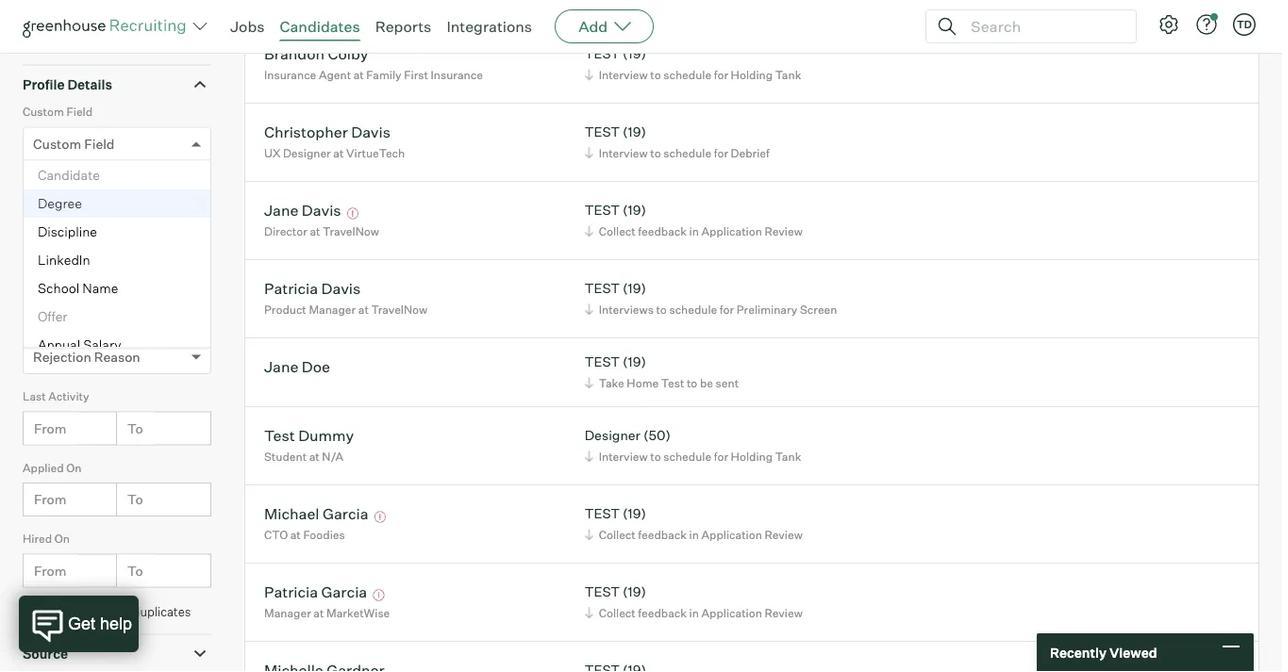 Task type: describe. For each thing, give the bounding box(es) containing it.
first
[[404, 68, 428, 82]]

on for applied on
[[66, 461, 81, 475]]

discipline option
[[24, 218, 210, 246]]

christopher
[[264, 122, 348, 141]]

review for patricia garcia
[[765, 606, 803, 620]]

td
[[1237, 18, 1252, 31]]

1 vertical spatial rejection
[[33, 349, 91, 366]]

collect for jane davis
[[599, 224, 636, 238]]

test for product manager at travelnow
[[585, 280, 620, 297]]

interview to schedule for holding tank link for colby
[[582, 66, 806, 84]]

candidates link
[[280, 17, 360, 36]]

be
[[700, 376, 713, 390]]

to for hired on
[[127, 563, 143, 579]]

designer inside christopher davis ux designer at virtuetech
[[283, 146, 331, 160]]

schedule inside test (19) interview to schedule for holding tank
[[663, 68, 711, 82]]

annual salary
[[38, 336, 121, 353]]

michael garcia has been in application review for more than 5 days image
[[372, 512, 389, 523]]

details
[[67, 76, 112, 93]]

name
[[82, 280, 118, 296]]

at inside patricia davis product manager at travelnow
[[358, 303, 369, 317]]

travelnow inside patricia davis product manager at travelnow
[[371, 303, 428, 317]]

sent
[[716, 376, 739, 390]]

applied
[[23, 461, 64, 475]]

manager at marketwise
[[264, 606, 390, 620]]

td button
[[1229, 9, 1259, 40]]

(50)
[[643, 428, 671, 444]]

none field inside custom field element
[[33, 128, 38, 160]]

test for director at travelnow
[[585, 202, 620, 219]]

in for jane davis
[[689, 224, 699, 238]]

test inside test dummy student at n/a
[[264, 426, 295, 445]]

(19) inside test (19) take home test to be sent
[[623, 354, 646, 370]]

designer (50) interview to schedule for holding tank
[[585, 428, 801, 464]]

activity
[[48, 390, 89, 404]]

1 vertical spatial tag
[[99, 207, 123, 223]]

hired on
[[23, 532, 70, 546]]

list box inside custom field element
[[24, 161, 210, 614]]

recently viewed
[[1050, 645, 1157, 661]]

td button
[[1233, 13, 1256, 36]]

to for patricia davis
[[656, 303, 667, 317]]

school name option
[[24, 274, 210, 303]]

viewed
[[1109, 645, 1157, 661]]

to inside test (19) interview to schedule for holding tank
[[650, 68, 661, 82]]

test inside test (19) interview to schedule for holding tank
[[585, 45, 620, 62]]

michael garcia
[[264, 504, 368, 523]]

integrations
[[447, 17, 532, 36]]

0 vertical spatial field
[[66, 105, 93, 119]]

annual
[[38, 336, 80, 353]]

at inside christopher davis ux designer at virtuetech
[[333, 146, 344, 160]]

foodies
[[303, 528, 345, 542]]

1 vertical spatial rejection reason
[[33, 349, 140, 366]]

home
[[627, 376, 659, 390]]

(19) for ux designer at virtuetech
[[623, 124, 646, 140]]

status element
[[23, 245, 211, 317]]

collect for patricia garcia
[[599, 606, 636, 620]]

integrations link
[[447, 17, 532, 36]]

jobs link
[[230, 17, 265, 36]]

salary
[[83, 336, 121, 353]]

duplicates
[[133, 604, 191, 620]]

show
[[46, 604, 77, 620]]

brandon colby insurance agent at family first insurance
[[264, 44, 483, 82]]

family
[[366, 68, 401, 82]]

michael garcia link
[[264, 504, 368, 526]]

jane doe
[[264, 357, 330, 376]]

select a form
[[33, 26, 117, 43]]

student
[[264, 450, 307, 464]]

discipline
[[38, 223, 97, 240]]

test for cto at foodies
[[585, 506, 620, 522]]

test (19) collect feedback in application review for jane davis
[[585, 202, 803, 238]]

reports
[[375, 17, 431, 36]]

candidate inside custom field element
[[38, 167, 100, 183]]

at down patricia garcia 'link'
[[314, 606, 324, 620]]

holding for (50)
[[731, 450, 773, 464]]

christopher davis link
[[264, 122, 391, 144]]

recently
[[1050, 645, 1107, 661]]

take
[[599, 376, 624, 390]]

from for hired
[[34, 563, 66, 579]]

screen
[[800, 303, 837, 317]]

applied on
[[23, 461, 81, 475]]

jane davis has been in application review for more than 5 days image
[[344, 208, 361, 220]]

linkedin
[[38, 252, 90, 268]]

0 vertical spatial rejection reason
[[23, 319, 115, 333]]

test (19) take home test to be sent
[[585, 354, 739, 390]]

interview to schedule for debrief link
[[582, 144, 774, 162]]

virtuetech
[[346, 146, 405, 160]]

davis for patricia
[[321, 279, 361, 298]]

source
[[23, 646, 68, 662]]

last
[[23, 390, 46, 404]]

tank for (50)
[[775, 450, 801, 464]]

custom field element
[[23, 103, 211, 614]]

add button
[[555, 9, 654, 43]]

hired
[[23, 532, 52, 546]]

jane davis link
[[264, 201, 341, 222]]

show potential duplicates
[[46, 604, 191, 620]]

jobs
[[230, 17, 265, 36]]

test (19) interview to schedule for holding tank
[[585, 45, 801, 82]]

school name
[[38, 280, 118, 296]]

christopher davis ux designer at virtuetech
[[264, 122, 405, 160]]

brandon
[[264, 44, 325, 63]]

to inside test (19) take home test to be sent
[[687, 376, 697, 390]]

interview for test dummy
[[599, 450, 648, 464]]

application for jane davis
[[701, 224, 762, 238]]

1 vertical spatial custom
[[33, 136, 81, 152]]

degree option
[[24, 189, 210, 218]]

from for last
[[34, 420, 66, 437]]

interviews to schedule for preliminary screen link
[[582, 301, 842, 319]]

select
[[33, 26, 72, 43]]

doe
[[302, 357, 330, 376]]

Search text field
[[966, 13, 1119, 40]]

offer
[[38, 308, 67, 325]]

form
[[85, 26, 117, 43]]

for for christopher davis
[[714, 146, 728, 160]]

ux
[[264, 146, 281, 160]]

test inside test (19) take home test to be sent
[[661, 376, 684, 390]]

linkedin option
[[24, 246, 210, 274]]

candidates
[[280, 17, 360, 36]]

director at travelnow
[[264, 224, 379, 238]]

reports link
[[375, 17, 431, 36]]

designer inside designer (50) interview to schedule for holding tank
[[585, 428, 640, 444]]



Task type: vqa. For each thing, say whether or not it's contained in the screenshot.
the 68%
no



Task type: locate. For each thing, give the bounding box(es) containing it.
at left n/a
[[309, 450, 320, 464]]

2 vertical spatial davis
[[321, 279, 361, 298]]

dummy
[[298, 426, 354, 445]]

2 to from the top
[[127, 492, 143, 508]]

at down christopher davis link
[[333, 146, 344, 160]]

status down linkedin
[[33, 278, 73, 295]]

0 vertical spatial review
[[765, 224, 803, 238]]

0 vertical spatial in
[[689, 224, 699, 238]]

annual salary option
[[24, 331, 210, 359]]

holding down sent
[[731, 450, 773, 464]]

status down discipline
[[23, 247, 57, 261]]

product
[[264, 303, 306, 317]]

1 patricia from the top
[[264, 279, 318, 298]]

(19) inside test (19) interviews to schedule for preliminary screen
[[623, 280, 646, 297]]

test right home
[[661, 376, 684, 390]]

2 from from the top
[[34, 492, 66, 508]]

schedule inside the "test (19) interview to schedule for debrief"
[[663, 146, 711, 160]]

schedule for patricia davis
[[669, 303, 717, 317]]

at inside test dummy student at n/a
[[309, 450, 320, 464]]

to for last activity
[[127, 420, 143, 437]]

to for christopher davis
[[650, 146, 661, 160]]

0 vertical spatial feedback
[[638, 224, 687, 238]]

(19) for director at travelnow
[[623, 202, 646, 219]]

1 vertical spatial patricia
[[264, 583, 318, 602]]

test (19) interviews to schedule for preliminary screen
[[585, 280, 837, 317]]

agent
[[319, 68, 351, 82]]

travelnow
[[323, 224, 379, 238], [371, 303, 428, 317]]

3 from from the top
[[34, 563, 66, 579]]

2 collect feedback in application review link from the top
[[582, 526, 807, 544]]

0 vertical spatial custom
[[23, 105, 64, 119]]

patricia davis link
[[264, 279, 361, 301]]

collect feedback in application review link for patricia garcia
[[582, 604, 807, 622]]

holding up the debrief
[[731, 68, 773, 82]]

3 interview from the top
[[599, 450, 648, 464]]

6 (19) from the top
[[623, 506, 646, 522]]

rejection up last activity
[[33, 349, 91, 366]]

test inside test (19) interviews to schedule for preliminary screen
[[585, 280, 620, 297]]

(19) inside test (19) interview to schedule for holding tank
[[623, 45, 646, 62]]

1 (19) from the top
[[623, 45, 646, 62]]

custom field
[[23, 105, 93, 119], [33, 136, 115, 152]]

schedule up the "test (19) interview to schedule for debrief"
[[663, 68, 711, 82]]

profile details
[[23, 76, 112, 93]]

test dummy student at n/a
[[264, 426, 354, 464]]

preliminary
[[737, 303, 797, 317]]

from down last activity
[[34, 420, 66, 437]]

1 vertical spatial manager
[[264, 606, 311, 620]]

candidate
[[38, 167, 100, 183], [23, 176, 77, 190], [33, 207, 96, 223]]

for inside test (19) interview to schedule for holding tank
[[714, 68, 728, 82]]

jane for jane doe
[[264, 357, 298, 376]]

in for patricia garcia
[[689, 606, 699, 620]]

1 from from the top
[[34, 420, 66, 437]]

jane inside jane doe link
[[264, 357, 298, 376]]

manager down patricia garcia 'link'
[[264, 606, 311, 620]]

davis up virtuetech
[[351, 122, 391, 141]]

for inside test (19) interviews to schedule for preliminary screen
[[720, 303, 734, 317]]

for left the debrief
[[714, 146, 728, 160]]

garcia
[[323, 504, 368, 523], [321, 583, 367, 602]]

1 vertical spatial test
[[264, 426, 295, 445]]

schedule for christopher davis
[[663, 146, 711, 160]]

1 tank from the top
[[775, 68, 801, 82]]

1 insurance from the left
[[264, 68, 316, 82]]

interview to schedule for holding tank link for dummy
[[582, 448, 806, 466]]

2 feedback from the top
[[638, 528, 687, 542]]

profile
[[23, 76, 65, 93]]

3 (19) from the top
[[623, 202, 646, 219]]

1 vertical spatial custom field
[[33, 136, 115, 152]]

davis up the director at travelnow
[[302, 201, 341, 220]]

schedule inside designer (50) interview to schedule for holding tank
[[663, 450, 711, 464]]

schedule
[[663, 68, 711, 82], [663, 146, 711, 160], [669, 303, 717, 317], [663, 450, 711, 464]]

1 vertical spatial designer
[[585, 428, 640, 444]]

collect feedback in application review link for jane davis
[[582, 222, 807, 240]]

3 review from the top
[[765, 606, 803, 620]]

brandon colby link
[[264, 44, 368, 66]]

2 holding from the top
[[731, 450, 773, 464]]

schedule right interviews
[[669, 303, 717, 317]]

jane up director
[[264, 201, 298, 220]]

0 vertical spatial reason
[[75, 319, 115, 333]]

list box containing candidate
[[24, 161, 210, 614]]

1 vertical spatial holding
[[731, 450, 773, 464]]

3 test (19) collect feedback in application review from the top
[[585, 584, 803, 620]]

1 test from the top
[[585, 45, 620, 62]]

1 vertical spatial on
[[54, 532, 70, 546]]

at inside brandon colby insurance agent at family first insurance
[[353, 68, 364, 82]]

rejection reason
[[23, 319, 115, 333], [33, 349, 140, 366]]

2 vertical spatial test (19) collect feedback in application review
[[585, 584, 803, 620]]

at
[[353, 68, 364, 82], [333, 146, 344, 160], [310, 224, 320, 238], [358, 303, 369, 317], [309, 450, 320, 464], [290, 528, 301, 542], [314, 606, 324, 620]]

3 in from the top
[[689, 606, 699, 620]]

garcia up "foodies"
[[323, 504, 368, 523]]

from for applied
[[34, 492, 66, 508]]

1 feedback from the top
[[638, 224, 687, 238]]

1 jane from the top
[[264, 201, 298, 220]]

a
[[75, 26, 82, 43]]

insurance
[[264, 68, 316, 82], [431, 68, 483, 82]]

0 vertical spatial travelnow
[[323, 224, 379, 238]]

for inside designer (50) interview to schedule for holding tank
[[714, 450, 728, 464]]

designer left "(50)"
[[585, 428, 640, 444]]

0 vertical spatial to
[[127, 420, 143, 437]]

2 test (19) collect feedback in application review from the top
[[585, 506, 803, 542]]

1 horizontal spatial designer
[[585, 428, 640, 444]]

0 vertical spatial designer
[[283, 146, 331, 160]]

at down patricia davis link
[[358, 303, 369, 317]]

collect for michael garcia
[[599, 528, 636, 542]]

application for michael garcia
[[701, 528, 762, 542]]

0 vertical spatial application
[[701, 224, 762, 238]]

0 vertical spatial manager
[[309, 303, 356, 317]]

greenhouse recruiting image
[[23, 15, 192, 38]]

for down sent
[[714, 450, 728, 464]]

from
[[34, 420, 66, 437], [34, 492, 66, 508], [34, 563, 66, 579]]

1 horizontal spatial insurance
[[431, 68, 483, 82]]

1 vertical spatial tank
[[775, 450, 801, 464]]

patricia garcia has been in application review for more than 5 days image
[[370, 590, 387, 602]]

2 vertical spatial review
[[765, 606, 803, 620]]

2 (19) from the top
[[623, 124, 646, 140]]

cto
[[264, 528, 288, 542]]

0 vertical spatial holding
[[731, 68, 773, 82]]

davis
[[351, 122, 391, 141], [302, 201, 341, 220], [321, 279, 361, 298]]

to for applied on
[[127, 492, 143, 508]]

1 vertical spatial in
[[689, 528, 699, 542]]

patricia inside patricia davis product manager at travelnow
[[264, 279, 318, 298]]

1 in from the top
[[689, 224, 699, 238]]

1 collect feedback in application review link from the top
[[582, 222, 807, 240]]

0 vertical spatial from
[[34, 420, 66, 437]]

list box
[[24, 161, 210, 614]]

application for patricia garcia
[[701, 606, 762, 620]]

tag up degree
[[79, 176, 99, 190]]

on for hired on
[[54, 532, 70, 546]]

manager inside patricia davis product manager at travelnow
[[309, 303, 356, 317]]

3 to from the top
[[127, 563, 143, 579]]

manager down patricia davis link
[[309, 303, 356, 317]]

1 holding from the top
[[731, 68, 773, 82]]

1 review from the top
[[765, 224, 803, 238]]

None field
[[33, 128, 38, 160]]

6 test from the top
[[585, 506, 620, 522]]

garcia up marketwise
[[321, 583, 367, 602]]

1 vertical spatial collect
[[599, 528, 636, 542]]

rejection reason element
[[23, 317, 211, 388]]

reason
[[75, 319, 115, 333], [94, 349, 140, 366]]

davis inside christopher davis ux designer at virtuetech
[[351, 122, 391, 141]]

last activity
[[23, 390, 89, 404]]

at down "jane davis" link
[[310, 224, 320, 238]]

2 interview to schedule for holding tank link from the top
[[582, 448, 806, 466]]

interview to schedule for holding tank link down "(50)"
[[582, 448, 806, 466]]

in
[[689, 224, 699, 238], [689, 528, 699, 542], [689, 606, 699, 620]]

1 vertical spatial to
[[127, 492, 143, 508]]

1 vertical spatial review
[[765, 528, 803, 542]]

0 vertical spatial collect
[[599, 224, 636, 238]]

interview inside test (19) interview to schedule for holding tank
[[599, 68, 648, 82]]

2 vertical spatial collect feedback in application review link
[[582, 604, 807, 622]]

degree
[[38, 195, 82, 211]]

1 collect from the top
[[599, 224, 636, 238]]

2 collect from the top
[[599, 528, 636, 542]]

davis for christopher
[[351, 122, 391, 141]]

cto at foodies
[[264, 528, 345, 542]]

status
[[23, 247, 57, 261], [33, 278, 73, 295]]

holding inside designer (50) interview to schedule for holding tank
[[731, 450, 773, 464]]

test for ux designer at virtuetech
[[585, 124, 620, 140]]

jane davis
[[264, 201, 341, 220]]

review
[[765, 224, 803, 238], [765, 528, 803, 542], [765, 606, 803, 620]]

2 review from the top
[[765, 528, 803, 542]]

1 vertical spatial garcia
[[321, 583, 367, 602]]

test up student
[[264, 426, 295, 445]]

feedback
[[638, 224, 687, 238], [638, 528, 687, 542], [638, 606, 687, 620]]

schedule left the debrief
[[663, 146, 711, 160]]

1 vertical spatial davis
[[302, 201, 341, 220]]

davis for jane
[[302, 201, 341, 220]]

3 collect feedback in application review link from the top
[[582, 604, 807, 622]]

for for test dummy
[[714, 450, 728, 464]]

(19)
[[623, 45, 646, 62], [623, 124, 646, 140], [623, 202, 646, 219], [623, 280, 646, 297], [623, 354, 646, 370], [623, 506, 646, 522], [623, 584, 646, 601]]

7 test from the top
[[585, 584, 620, 601]]

interview to schedule for holding tank link up the "test (19) interview to schedule for debrief"
[[582, 66, 806, 84]]

holding for (19)
[[731, 68, 773, 82]]

(19) for cto at foodies
[[623, 506, 646, 522]]

7 (19) from the top
[[623, 584, 646, 601]]

1 vertical spatial field
[[84, 136, 115, 152]]

jane for jane davis
[[264, 201, 298, 220]]

2 vertical spatial collect
[[599, 606, 636, 620]]

0 vertical spatial test
[[661, 376, 684, 390]]

3 application from the top
[[701, 606, 762, 620]]

at down colby
[[353, 68, 364, 82]]

collect feedback in application review link
[[582, 222, 807, 240], [582, 526, 807, 544], [582, 604, 807, 622]]

director
[[264, 224, 307, 238]]

designer
[[283, 146, 331, 160], [585, 428, 640, 444]]

schedule inside test (19) interviews to schedule for preliminary screen
[[669, 303, 717, 317]]

to inside designer (50) interview to schedule for holding tank
[[650, 450, 661, 464]]

4 test from the top
[[585, 280, 620, 297]]

jane inside "jane davis" link
[[264, 201, 298, 220]]

2 patricia from the top
[[264, 583, 318, 602]]

1 application from the top
[[701, 224, 762, 238]]

from down applied on
[[34, 492, 66, 508]]

1 to from the top
[[127, 420, 143, 437]]

patricia garcia link
[[264, 583, 367, 604]]

(19) for manager at marketwise
[[623, 584, 646, 601]]

marketwise
[[326, 606, 390, 620]]

in for michael garcia
[[689, 528, 699, 542]]

test (19) collect feedback in application review for patricia garcia
[[585, 584, 803, 620]]

4 (19) from the top
[[623, 280, 646, 297]]

2 vertical spatial to
[[127, 563, 143, 579]]

feedback for jane davis
[[638, 224, 687, 238]]

schedule for test dummy
[[663, 450, 711, 464]]

2 interview from the top
[[599, 146, 648, 160]]

1 interview from the top
[[599, 68, 648, 82]]

1 vertical spatial collect feedback in application review link
[[582, 526, 807, 544]]

feedback for michael garcia
[[638, 528, 687, 542]]

0 vertical spatial interview to schedule for holding tank link
[[582, 66, 806, 84]]

1 interview to schedule for holding tank link from the top
[[582, 66, 806, 84]]

1 vertical spatial interview to schedule for holding tank link
[[582, 448, 806, 466]]

davis down the director at travelnow
[[321, 279, 361, 298]]

to inside test (19) interviews to schedule for preliminary screen
[[656, 303, 667, 317]]

1 vertical spatial reason
[[94, 349, 140, 366]]

for up the "test (19) interview to schedule for debrief"
[[714, 68, 728, 82]]

review for michael garcia
[[765, 528, 803, 542]]

1 vertical spatial status
[[33, 278, 73, 295]]

interview
[[599, 68, 648, 82], [599, 146, 648, 160], [599, 450, 648, 464]]

patricia inside patricia garcia 'link'
[[264, 583, 318, 602]]

interview for christopher davis
[[599, 146, 648, 160]]

for
[[714, 68, 728, 82], [714, 146, 728, 160], [720, 303, 734, 317], [714, 450, 728, 464]]

1 vertical spatial travelnow
[[371, 303, 428, 317]]

0 vertical spatial jane
[[264, 201, 298, 220]]

0 vertical spatial interview
[[599, 68, 648, 82]]

for for patricia davis
[[720, 303, 734, 317]]

2 tank from the top
[[775, 450, 801, 464]]

0 vertical spatial tag
[[79, 176, 99, 190]]

1 vertical spatial from
[[34, 492, 66, 508]]

2 vertical spatial feedback
[[638, 606, 687, 620]]

2 jane from the top
[[264, 357, 298, 376]]

to inside the "test (19) interview to schedule for debrief"
[[650, 146, 661, 160]]

patricia for patricia garcia
[[264, 583, 318, 602]]

2 vertical spatial interview
[[599, 450, 648, 464]]

rejection up annual
[[23, 319, 73, 333]]

garcia for patricia garcia
[[321, 583, 367, 602]]

tank for (19)
[[775, 68, 801, 82]]

0 horizontal spatial designer
[[283, 146, 331, 160]]

for inside the "test (19) interview to schedule for debrief"
[[714, 146, 728, 160]]

test (19) collect feedback in application review for michael garcia
[[585, 506, 803, 542]]

school
[[38, 280, 79, 296]]

custom down profile
[[23, 105, 64, 119]]

(19) for product manager at travelnow
[[623, 280, 646, 297]]

n/a
[[322, 450, 343, 464]]

garcia for michael garcia
[[323, 504, 368, 523]]

test (19) interview to schedule for debrief
[[585, 124, 770, 160]]

for left the preliminary
[[720, 303, 734, 317]]

0 vertical spatial garcia
[[323, 504, 368, 523]]

candidate tag element
[[23, 174, 211, 245]]

1 test (19) collect feedback in application review from the top
[[585, 202, 803, 238]]

2 vertical spatial application
[[701, 606, 762, 620]]

test (19) collect feedback in application review
[[585, 202, 803, 238], [585, 506, 803, 542], [585, 584, 803, 620]]

3 feedback from the top
[[638, 606, 687, 620]]

1 vertical spatial feedback
[[638, 528, 687, 542]]

interview inside the "test (19) interview to schedule for debrief"
[[599, 146, 648, 160]]

jane doe link
[[264, 357, 330, 379]]

add
[[578, 17, 608, 36]]

feedback for patricia garcia
[[638, 606, 687, 620]]

review for jane davis
[[765, 224, 803, 238]]

tank inside designer (50) interview to schedule for holding tank
[[775, 450, 801, 464]]

test dummy link
[[264, 426, 354, 448]]

3 collect from the top
[[599, 606, 636, 620]]

2 vertical spatial in
[[689, 606, 699, 620]]

potential
[[80, 604, 130, 620]]

tag
[[79, 176, 99, 190], [99, 207, 123, 223]]

2 insurance from the left
[[431, 68, 483, 82]]

2 application from the top
[[701, 528, 762, 542]]

davis inside patricia davis product manager at travelnow
[[321, 279, 361, 298]]

holding inside test (19) interview to schedule for holding tank
[[731, 68, 773, 82]]

tag up linkedin option
[[99, 207, 123, 223]]

0 vertical spatial candidate tag
[[23, 176, 99, 190]]

3 test from the top
[[585, 202, 620, 219]]

colby
[[328, 44, 368, 63]]

2 test from the top
[[585, 124, 620, 140]]

take home test to be sent link
[[582, 374, 743, 392]]

1 horizontal spatial test
[[661, 376, 684, 390]]

to for test dummy
[[650, 450, 661, 464]]

1 vertical spatial candidate tag
[[33, 207, 123, 223]]

custom
[[23, 105, 64, 119], [33, 136, 81, 152]]

tank inside test (19) interview to schedule for holding tank
[[775, 68, 801, 82]]

patricia for patricia davis product manager at travelnow
[[264, 279, 318, 298]]

1 vertical spatial test (19) collect feedback in application review
[[585, 506, 803, 542]]

0 vertical spatial status
[[23, 247, 57, 261]]

1 vertical spatial application
[[701, 528, 762, 542]]

at right cto
[[290, 528, 301, 542]]

Show potential duplicates checkbox
[[26, 604, 39, 617]]

test inside test (19) take home test to be sent
[[585, 354, 620, 370]]

jane left doe
[[264, 357, 298, 376]]

interview inside designer (50) interview to schedule for holding tank
[[599, 450, 648, 464]]

michael
[[264, 504, 319, 523]]

custom up degree
[[33, 136, 81, 152]]

2 vertical spatial from
[[34, 563, 66, 579]]

patricia davis product manager at travelnow
[[264, 279, 428, 317]]

manager
[[309, 303, 356, 317], [264, 606, 311, 620]]

test inside the "test (19) interview to schedule for debrief"
[[585, 124, 620, 140]]

0 horizontal spatial insurance
[[264, 68, 316, 82]]

designer down christopher
[[283, 146, 331, 160]]

1 vertical spatial interview
[[599, 146, 648, 160]]

insurance right first
[[431, 68, 483, 82]]

(19) inside the "test (19) interview to schedule for debrief"
[[623, 124, 646, 140]]

0 horizontal spatial test
[[264, 426, 295, 445]]

patricia up product in the top left of the page
[[264, 279, 318, 298]]

test
[[661, 376, 684, 390], [264, 426, 295, 445]]

schedule down "(50)"
[[663, 450, 711, 464]]

0 vertical spatial davis
[[351, 122, 391, 141]]

patricia up manager at marketwise
[[264, 583, 318, 602]]

on right applied
[[66, 461, 81, 475]]

1 vertical spatial jane
[[264, 357, 298, 376]]

0 vertical spatial on
[[66, 461, 81, 475]]

0 vertical spatial rejection
[[23, 319, 73, 333]]

0 vertical spatial patricia
[[264, 279, 318, 298]]

5 (19) from the top
[[623, 354, 646, 370]]

rejection
[[23, 319, 73, 333], [33, 349, 91, 366]]

collect feedback in application review link for michael garcia
[[582, 526, 807, 544]]

configure image
[[1158, 13, 1180, 36]]

2 in from the top
[[689, 528, 699, 542]]

patricia garcia
[[264, 583, 367, 602]]

5 test from the top
[[585, 354, 620, 370]]

interviews
[[599, 303, 654, 317]]

0 vertical spatial collect feedback in application review link
[[582, 222, 807, 240]]

on right hired in the bottom left of the page
[[54, 532, 70, 546]]

debrief
[[731, 146, 770, 160]]

0 vertical spatial test (19) collect feedback in application review
[[585, 202, 803, 238]]

test for manager at marketwise
[[585, 584, 620, 601]]

garcia inside 'link'
[[321, 583, 367, 602]]

0 vertical spatial tank
[[775, 68, 801, 82]]

0 vertical spatial custom field
[[23, 105, 93, 119]]

from down hired on
[[34, 563, 66, 579]]

insurance down brandon at the top left of the page
[[264, 68, 316, 82]]



